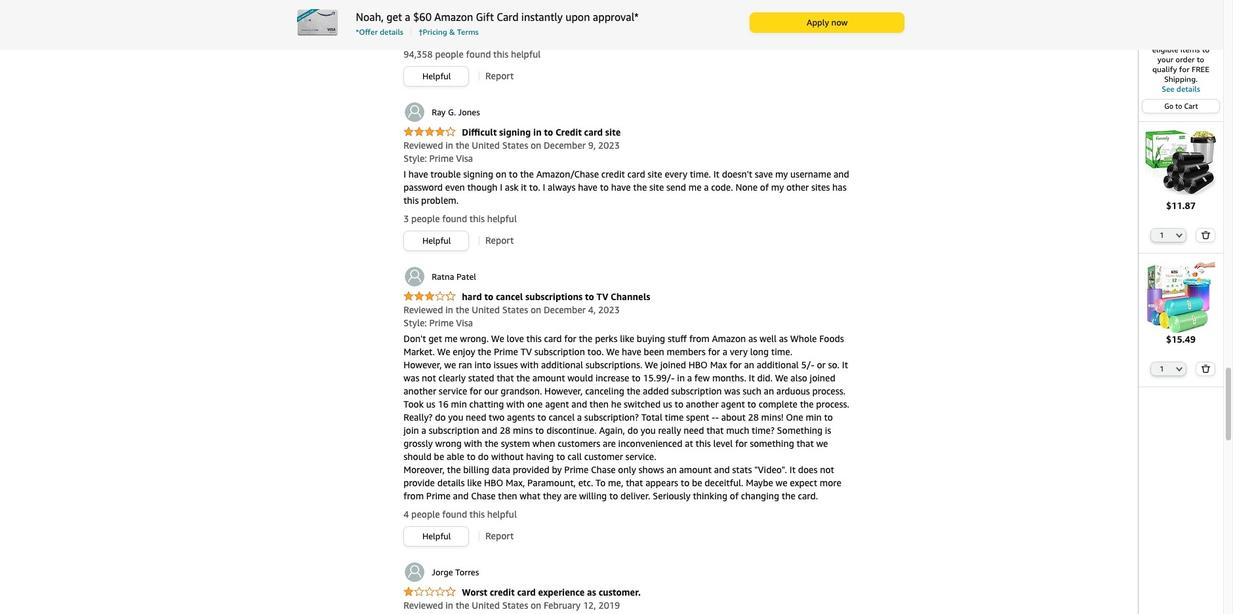 Task type: vqa. For each thing, say whether or not it's contained in the screenshot.
get inside the Reviewed in the United States on December 4, 2023 Style: Prime Visa Don't get me wrong. We love this card for the perks like buying stuff from Amazon as well as Whole Foods Market. We enjoy the Prime TV subscription too. We have been members for a very long time. However, we ran into issues with additional subscriptions. We joined HBO Max for an additional 5/- or so. It was not clearly stated that the amount would increase to 15.99/- in a few months. It did. We also joined another service for our grandson. However, canceling the added subscription was such an arduous process. Took us 16 min chatting with one agent and then he switched us to another agent to complete the process. Really? do you need two agents to cancel a subscription? Total time spent -- about 28 mins! One min to join a subscription and 28 mins to discontinue. Again, do you really need that much time? Something is grossly wrong with the system when customers are inconvenienced at this level for something that we should be able to do without having to call customer service. Moreover, the billing data provided by Prime Chase only shows an amount and stats "Video". It does not provide details like HBO Max, Paramount, etc. To me, that appears to be deceitful. Maybe we expect more from Prime and Chase then what they are willing to deliver. Seriously thinking of changing the card.
yes



Task type: locate. For each thing, give the bounding box(es) containing it.
2023 inside the reviewed in the united states on december 9, 2023 style: prime visa i have trouble signing on to the amazon/chase credit card site every time. it doesn't save my username and password even though i ask it to. i always have to have the site send me a code. none of my other sites has this problem.
[[598, 140, 620, 151]]

december inside the reviewed in the united states on december 9, 2023 style: prime visa i have trouble signing on to the amazon/chase credit card site every time. it doesn't save my username and password even though i ask it to. i always have to have the site send me a code. none of my other sites has this problem.
[[544, 140, 586, 151]]

in down ratna patel
[[445, 304, 453, 315]]

me right send
[[688, 182, 701, 193]]

2 report link from the top
[[485, 235, 514, 246]]

a left 'few'
[[687, 372, 692, 384]]

reviewed up trouble
[[404, 140, 443, 151]]

amount down at
[[679, 464, 712, 475]]

expect
[[790, 477, 817, 488]]

delete image for $11.87
[[1201, 231, 1210, 239]]

united
[[472, 140, 500, 151], [472, 304, 500, 315], [472, 600, 500, 611]]

experience
[[538, 587, 585, 598]]

2 vertical spatial united
[[472, 600, 500, 611]]

united inside reviewed in the united states on december 4, 2023 style: prime visa don't get me wrong. we love this card for the perks like buying stuff from amazon as well as whole foods market. we enjoy the prime tv subscription too. we have been members for a very long time. however, we ran into issues with additional subscriptions. we joined hbo max for an additional 5/- or so. it was not clearly stated that the amount would increase to 15.99/- in a few months. it did. we also joined another service for our grandson. however, canceling the added subscription was such an arduous process. took us 16 min chatting with one agent and then he switched us to another agent to complete the process. really? do you need two agents to cancel a subscription? total time spent -- about 28 mins! one min to join a subscription and 28 mins to discontinue. again, do you really need that much time? something is grossly wrong with the system when customers are inconvenienced at this level for something that we should be able to do without having to call customer service. moreover, the billing data provided by prime chase only shows an amount and stats "video". it does not provide details like hbo max, paramount, etc. to me, that appears to be deceitful. maybe we expect more from prime and chase then what they are willing to deliver. seriously thinking of changing the card.
[[472, 304, 500, 315]]

0 vertical spatial states
[[502, 140, 528, 151]]

1 horizontal spatial not
[[820, 464, 834, 475]]

a left '$60'
[[405, 10, 410, 24]]

card.
[[798, 490, 818, 502]]

we
[[444, 359, 456, 370], [816, 438, 828, 449], [776, 477, 787, 488]]

have up subscriptions.
[[622, 346, 641, 357]]

people for 3
[[411, 213, 440, 224]]

3 helpful from the top
[[422, 531, 451, 542]]

us
[[426, 399, 435, 410], [663, 399, 672, 410]]

0 horizontal spatial credit
[[490, 587, 515, 598]]

this down password
[[404, 195, 419, 206]]

1 vertical spatial states
[[502, 304, 528, 315]]

helpful for 94,358 people found this helpful
[[511, 48, 541, 60]]

0 vertical spatial we
[[444, 359, 456, 370]]

people for 94,358
[[435, 48, 464, 60]]

of
[[1197, 35, 1204, 45], [760, 182, 769, 193], [730, 490, 739, 502]]

2 united from the top
[[472, 304, 500, 315]]

1 for $15.49
[[1160, 365, 1164, 373]]

visa inside the reviewed in the united states on december 9, 2023 style: prime visa i have trouble signing on to the amazon/chase credit card site every time. it doesn't save my username and password even though i ask it to. i always have to have the site send me a code. none of my other sites has this problem.
[[456, 153, 473, 164]]

be down wrong
[[434, 451, 444, 462]]

the
[[456, 140, 469, 151], [520, 168, 534, 180], [633, 182, 647, 193], [456, 304, 469, 315], [579, 333, 593, 344], [478, 346, 491, 357], [516, 372, 530, 384], [627, 386, 640, 397], [800, 399, 814, 410], [485, 438, 498, 449], [447, 464, 461, 475], [782, 490, 795, 502], [456, 600, 469, 611]]

helpful down 4 people found this helpful
[[422, 531, 451, 542]]

0 vertical spatial helpful link
[[404, 67, 468, 86]]

every
[[665, 168, 687, 180]]

1 horizontal spatial of
[[760, 182, 769, 193]]

1 december from the top
[[544, 140, 586, 151]]

was up took
[[404, 372, 419, 384]]

have inside reviewed in the united states on december 4, 2023 style: prime visa don't get me wrong. we love this card for the perks like buying stuff from amazon as well as whole foods market. we enjoy the prime tv subscription too. we have been members for a very long time. however, we ran into issues with additional subscriptions. we joined hbo max for an additional 5/- or so. it was not clearly stated that the amount would increase to 15.99/- in a few months. it did. we also joined another service for our grandson. however, canceling the added subscription was such an arduous process. took us 16 min chatting with one agent and then he switched us to another agent to complete the process. really? do you need two agents to cancel a subscription? total time spent -- about 28 mins! one min to join a subscription and 28 mins to discontinue. again, do you really need that much time? something is grossly wrong with the system when customers are inconvenienced at this level for something that we should be able to do without having to call customer service. moreover, the billing data provided by prime chase only shows an amount and stats "video". it does not provide details like hbo max, paramount, etc. to me, that appears to be deceitful. maybe we expect more from prime and chase then what they are willing to deliver. seriously thinking of changing the card.
[[622, 346, 641, 357]]

visa inside reviewed in the united states on december 4, 2023 style: prime visa don't get me wrong. we love this card for the perks like buying stuff from amazon as well as whole foods market. we enjoy the prime tv subscription too. we have been members for a very long time. however, we ran into issues with additional subscriptions. we joined hbo max for an additional 5/- or so. it was not clearly stated that the amount would increase to 15.99/- in a few months. it did. we also joined another service for our grandson. however, canceling the added subscription was such an arduous process. took us 16 min chatting with one agent and then he switched us to another agent to complete the process. really? do you need two agents to cancel a subscription? total time spent -- about 28 mins! one min to join a subscription and 28 mins to discontinue. again, do you really need that much time? something is grossly wrong with the system when customers are inconvenienced at this level for something that we should be able to do without having to call customer service. moreover, the billing data provided by prime chase only shows an amount and stats "video". it does not provide details like hbo max, paramount, etc. to me, that appears to be deceitful. maybe we expect more from prime and chase then what they are willing to deliver. seriously thinking of changing the card.
[[456, 317, 473, 328]]

3 helpful link from the top
[[404, 527, 468, 546]]

see details link
[[1145, 84, 1217, 94]]

details up cart
[[1177, 84, 1200, 94]]

helpful for 3
[[422, 235, 451, 246]]

to left 15.99/-
[[632, 372, 641, 384]]

we left love
[[491, 333, 504, 344]]

time.
[[690, 168, 711, 180], [771, 346, 792, 357]]

0 vertical spatial united
[[472, 140, 500, 151]]

of inside reviewed in the united states on december 4, 2023 style: prime visa don't get me wrong. we love this card for the perks like buying stuff from amazon as well as whole foods market. we enjoy the prime tv subscription too. we have been members for a very long time. however, we ran into issues with additional subscriptions. we joined hbo max for an additional 5/- or so. it was not clearly stated that the amount would increase to 15.99/- in a few months. it did. we also joined another service for our grandson. however, canceling the added subscription was such an arduous process. took us 16 min chatting with one agent and then he switched us to another agent to complete the process. really? do you need two agents to cancel a subscription? total time spent -- about 28 mins! one min to join a subscription and 28 mins to discontinue. again, do you really need that much time? something is grossly wrong with the system when customers are inconvenienced at this level for something that we should be able to do without having to call customer service. moreover, the billing data provided by prime chase only shows an amount and stats "video". it does not provide details like hbo max, paramount, etc. to me, that appears to be deceitful. maybe we expect more from prime and chase then what they are willing to deliver. seriously thinking of changing the card.
[[730, 490, 739, 502]]

do down 16
[[435, 412, 446, 423]]

5/-
[[801, 359, 814, 370]]

0 vertical spatial cancel
[[496, 291, 523, 302]]

december down credit
[[544, 140, 586, 151]]

style:
[[404, 153, 427, 164], [404, 317, 427, 328]]

1 2023 from the top
[[598, 140, 620, 151]]

difficult
[[462, 126, 497, 138]]

such
[[743, 386, 761, 397]]

0 horizontal spatial get
[[386, 10, 402, 24]]

tv inside reviewed in the united states on december 4, 2023 style: prime visa don't get me wrong. we love this card for the perks like buying stuff from amazon as well as whole foods market. we enjoy the prime tv subscription too. we have been members for a very long time. however, we ran into issues with additional subscriptions. we joined hbo max for an additional 5/- or so. it was not clearly stated that the amount would increase to 15.99/- in a few months. it did. we also joined another service for our grandson. however, canceling the added subscription was such an arduous process. took us 16 min chatting with one agent and then he switched us to another agent to complete the process. really? do you need two agents to cancel a subscription? total time spent -- about 28 mins! one min to join a subscription and 28 mins to discontinue. again, do you really need that much time? something is grossly wrong with the system when customers are inconvenienced at this level for something that we should be able to do without having to call customer service. moreover, the billing data provided by prime chase only shows an amount and stats "video". it does not provide details like hbo max, paramount, etc. to me, that appears to be deceitful. maybe we expect more from prime and chase then what they are willing to deliver. seriously thinking of changing the card.
[[521, 346, 532, 357]]

None submit
[[1196, 229, 1214, 242], [1196, 363, 1214, 376], [1196, 229, 1214, 242], [1196, 363, 1214, 376]]

prime up trouble
[[429, 153, 454, 164]]

on down worst credit card experience as customer. link
[[531, 600, 541, 611]]

| image down 4 people found this helpful
[[479, 532, 479, 541]]

2 1 from the top
[[1160, 365, 1164, 373]]

in inside the reviewed in the united states on december 9, 2023 style: prime visa i have trouble signing on to the amazon/chase credit card site every time. it doesn't save my username and password even though i ask it to. i always have to have the site send me a code. none of my other sites has this problem.
[[445, 140, 453, 151]]

found right the 4
[[442, 509, 467, 520]]

shipping.
[[1164, 74, 1198, 84]]

card inside the reviewed in the united states on december 9, 2023 style: prime visa i have trouble signing on to the amazon/chase credit card site every time. it doesn't save my username and password even though i ask it to. i always have to have the site send me a code. none of my other sites has this problem.
[[627, 168, 645, 180]]

1 vertical spatial joined
[[810, 372, 835, 384]]

0 horizontal spatial subscription
[[429, 425, 479, 436]]

2019
[[598, 600, 620, 611]]

2 vertical spatial reviewed
[[404, 600, 443, 611]]

credit up reviewed in the united states on february 12, 2019
[[490, 587, 515, 598]]

the up 'it'
[[520, 168, 534, 180]]

helpful for 4
[[422, 531, 451, 542]]

2 delete image from the top
[[1201, 365, 1210, 373]]

0 horizontal spatial not
[[422, 372, 436, 384]]

to.
[[529, 182, 540, 193]]

get inside reviewed in the united states on december 4, 2023 style: prime visa don't get me wrong. we love this card for the perks like buying stuff from amazon as well as whole foods market. we enjoy the prime tv subscription too. we have been members for a very long time. however, we ran into issues with additional subscriptions. we joined hbo max for an additional 5/- or so. it was not clearly stated that the amount would increase to 15.99/- in a few months. it did. we also joined another service for our grandson. however, canceling the added subscription was such an arduous process. took us 16 min chatting with one agent and then he switched us to another agent to complete the process. really? do you need two agents to cancel a subscription? total time spent -- about 28 mins! one min to join a subscription and 28 mins to discontinue. again, do you really need that much time? something is grossly wrong with the system when customers are inconvenienced at this level for something that we should be able to do without having to call customer service. moreover, the billing data provided by prime chase only shows an amount and stats "video". it does not provide details like hbo max, paramount, etc. to me, that appears to be deceitful. maybe we expect more from prime and chase then what they are willing to deliver. seriously thinking of changing the card.
[[428, 333, 442, 344]]

amazon inside reviewed in the united states on december 4, 2023 style: prime visa don't get me wrong. we love this card for the perks like buying stuff from amazon as well as whole foods market. we enjoy the prime tv subscription too. we have been members for a very long time. however, we ran into issues with additional subscriptions. we joined hbo max for an additional 5/- or so. it was not clearly stated that the amount would increase to 15.99/- in a few months. it did. we also joined another service for our grandson. however, canceling the added subscription was such an arduous process. took us 16 min chatting with one agent and then he switched us to another agent to complete the process. really? do you need two agents to cancel a subscription? total time spent -- about 28 mins! one min to join a subscription and 28 mins to discontinue. again, do you really need that much time? something is grossly wrong with the system when customers are inconvenienced at this level for something that we should be able to do without having to call customer service. moreover, the billing data provided by prime chase only shows an amount and stats "video". it does not provide details like hbo max, paramount, etc. to me, that appears to be deceitful. maybe we expect more from prime and chase then what they are willing to deliver. seriously thinking of changing the card.
[[712, 333, 746, 344]]

other
[[786, 182, 809, 193]]

states down difficult signing in to credit card site link
[[502, 140, 528, 151]]

people
[[435, 48, 464, 60], [411, 213, 440, 224], [411, 509, 440, 520]]

0 horizontal spatial me
[[445, 333, 458, 344]]

1 helpful link from the top
[[404, 67, 468, 86]]

| image for 4 people found this helpful
[[479, 532, 479, 541]]

reviewed for reviewed in the united states on december 9, 2023
[[404, 140, 443, 151]]

2 vertical spatial helpful
[[487, 509, 517, 520]]

it
[[521, 182, 527, 193]]

worst
[[462, 587, 487, 598]]

december inside reviewed in the united states on december 4, 2023 style: prime visa don't get me wrong. we love this card for the perks like buying stuff from amazon as well as whole foods market. we enjoy the prime tv subscription too. we have been members for a very long time. however, we ran into issues with additional subscriptions. we joined hbo max for an additional 5/- or so. it was not clearly stated that the amount would increase to 15.99/- in a few months. it did. we also joined another service for our grandson. however, canceling the added subscription was such an arduous process. took us 16 min chatting with one agent and then he switched us to another agent to complete the process. really? do you need two agents to cancel a subscription? total time spent -- about 28 mins! one min to join a subscription and 28 mins to discontinue. again, do you really need that much time? something is grossly wrong with the system when customers are inconvenienced at this level for something that we should be able to do without having to call customer service. moreover, the billing data provided by prime chase only shows an amount and stats "video". it does not provide details like hbo max, paramount, etc. to me, that appears to be deceitful. maybe we expect more from prime and chase then what they are willing to deliver. seriously thinking of changing the card.
[[544, 304, 586, 315]]

process. down so.
[[812, 386, 846, 397]]

you down 16
[[448, 412, 463, 423]]

two
[[489, 412, 505, 423]]

1 horizontal spatial tv
[[596, 291, 608, 302]]

1 vertical spatial of
[[760, 182, 769, 193]]

details down 'able'
[[437, 477, 465, 488]]

reviewed inside reviewed in the united states on december 4, 2023 style: prime visa don't get me wrong. we love this card for the perks like buying stuff from amazon as well as whole foods market. we enjoy the prime tv subscription too. we have been members for a very long time. however, we ran into issues with additional subscriptions. we joined hbo max for an additional 5/- or so. it was not clearly stated that the amount would increase to 15.99/- in a few months. it did. we also joined another service for our grandson. however, canceling the added subscription was such an arduous process. took us 16 min chatting with one agent and then he switched us to another agent to complete the process. really? do you need two agents to cancel a subscription? total time spent -- about 28 mins! one min to join a subscription and 28 mins to discontinue. again, do you really need that much time? something is grossly wrong with the system when customers are inconvenienced at this level for something that we should be able to do without having to call customer service. moreover, the billing data provided by prime chase only shows an amount and stats "video". it does not provide details like hbo max, paramount, etc. to me, that appears to be deceitful. maybe we expect more from prime and chase then what they are willing to deliver. seriously thinking of changing the card.
[[404, 304, 443, 315]]

it
[[713, 168, 719, 180], [842, 359, 848, 370], [749, 372, 755, 384], [790, 464, 796, 475]]

0 vertical spatial people
[[435, 48, 464, 60]]

on down difficult signing in to credit card site
[[531, 140, 541, 151]]

1 style: from the top
[[404, 153, 427, 164]]

0 vertical spatial december
[[544, 140, 586, 151]]

0 horizontal spatial agent
[[545, 399, 569, 410]]

0 horizontal spatial however,
[[404, 359, 442, 370]]

0 vertical spatial subscription
[[534, 346, 585, 357]]

as
[[748, 333, 757, 344], [779, 333, 788, 344], [587, 587, 596, 598]]

2 agent from the left
[[721, 399, 745, 410]]

that down issues
[[497, 372, 514, 384]]

signing inside the reviewed in the united states on december 9, 2023 style: prime visa i have trouble signing on to the amazon/chase credit card site every time. it doesn't save my username and password even though i ask it to. i always have to have the site send me a code. none of my other sites has this problem.
[[463, 168, 493, 180]]

clearly
[[438, 372, 466, 384]]

credit inside the reviewed in the united states on december 9, 2023 style: prime visa i have trouble signing on to the amazon/chase credit card site every time. it doesn't save my username and password even though i ask it to. i always have to have the site send me a code. none of my other sites has this problem.
[[601, 168, 625, 180]]

0 horizontal spatial from
[[404, 490, 424, 502]]

2 dropdown image from the top
[[1176, 367, 1183, 372]]

1 vertical spatial be
[[692, 477, 702, 488]]

in
[[533, 126, 542, 138], [445, 140, 453, 151], [445, 304, 453, 315], [677, 372, 685, 384], [445, 600, 453, 611]]

helpful down max,
[[487, 509, 517, 520]]

the down 'able'
[[447, 464, 461, 475]]

us left 16
[[426, 399, 435, 410]]

delete image
[[1201, 231, 1210, 239], [1201, 365, 1210, 373]]

united down difficult
[[472, 140, 500, 151]]

0 vertical spatial hbo
[[688, 359, 708, 370]]

with up agents
[[506, 399, 525, 410]]

united for difficult
[[472, 140, 500, 151]]

site left send
[[649, 182, 664, 193]]

2023 inside reviewed in the united states on december 4, 2023 style: prime visa don't get me wrong. we love this card for the perks like buying stuff from amazon as well as whole foods market. we enjoy the prime tv subscription too. we have been members for a very long time. however, we ran into issues with additional subscriptions. we joined hbo max for an additional 5/- or so. it was not clearly stated that the amount would increase to 15.99/- in a few months. it did. we also joined another service for our grandson. however, canceling the added subscription was such an arduous process. took us 16 min chatting with one agent and then he switched us to another agent to complete the process. really? do you need two agents to cancel a subscription? total time spent -- about 28 mins! one min to join a subscription and 28 mins to discontinue. again, do you really need that much time? something is grossly wrong with the system when customers are inconvenienced at this level for something that we should be able to do without having to call customer service. moreover, the billing data provided by prime chase only shows an amount and stats "video". it does not provide details like hbo max, paramount, etc. to me, that appears to be deceitful. maybe we expect more from prime and chase then what they are willing to deliver. seriously thinking of changing the card.
[[598, 304, 620, 315]]

1 horizontal spatial then
[[590, 399, 609, 410]]

of down save
[[760, 182, 769, 193]]

customer.
[[599, 587, 641, 598]]

to right always at the left top of page
[[600, 182, 609, 193]]

3 report from the top
[[485, 530, 514, 542]]

it up code.
[[713, 168, 719, 180]]

2 visa from the top
[[456, 317, 473, 328]]

style: up password
[[404, 153, 427, 164]]

3 report link from the top
[[485, 530, 514, 542]]

then
[[590, 399, 609, 410], [498, 490, 517, 502]]

states
[[502, 140, 528, 151], [502, 304, 528, 315], [502, 600, 528, 611]]

0 vertical spatial visa
[[456, 153, 473, 164]]

style: inside the reviewed in the united states on december 9, 2023 style: prime visa i have trouble signing on to the amazon/chase credit card site every time. it doesn't save my username and password even though i ask it to. i always have to have the site send me a code. none of my other sites has this problem.
[[404, 153, 427, 164]]

1 delete image from the top
[[1201, 231, 1210, 239]]

2 reviewed from the top
[[404, 304, 443, 315]]

2 vertical spatial report link
[[485, 530, 514, 542]]

- left about
[[715, 412, 719, 423]]

1 us from the left
[[426, 399, 435, 410]]

1 vertical spatial chase
[[471, 490, 496, 502]]

and
[[834, 168, 849, 180], [571, 399, 587, 410], [482, 425, 497, 436], [714, 464, 730, 475], [453, 490, 469, 502]]

not up more
[[820, 464, 834, 475]]

1 horizontal spatial cancel
[[549, 412, 575, 423]]

with right issues
[[520, 359, 539, 370]]

subscription up wrong
[[429, 425, 479, 436]]

0 vertical spatial 28
[[748, 412, 759, 423]]

&
[[449, 27, 455, 37]]

need down chatting
[[466, 412, 486, 423]]

1 reviewed from the top
[[404, 140, 443, 151]]

0 vertical spatial 2023
[[598, 140, 620, 151]]

0 horizontal spatial of
[[730, 490, 739, 502]]

details
[[380, 27, 403, 37], [1177, 84, 1200, 94], [437, 477, 465, 488]]

united inside the reviewed in the united states on december 9, 2023 style: prime visa i have trouble signing on to the amazon/chase credit card site every time. it doesn't save my username and password even though i ask it to. i always have to have the site send me a code. none of my other sites has this problem.
[[472, 140, 500, 151]]

need
[[466, 412, 486, 423], [684, 425, 704, 436]]

1 horizontal spatial credit
[[601, 168, 625, 180]]

december down the hard to cancel subscriptions to tv channels
[[544, 304, 586, 315]]

1 report from the top
[[485, 70, 514, 81]]

0 horizontal spatial you
[[448, 412, 463, 423]]

1 horizontal spatial amazon
[[712, 333, 746, 344]]

hard to cancel subscriptions to tv channels link
[[404, 291, 650, 303]]

amazon/chase
[[536, 168, 599, 180]]

1 horizontal spatial agent
[[721, 399, 745, 410]]

0 horizontal spatial then
[[498, 490, 517, 502]]

apply
[[807, 17, 829, 28]]

0 vertical spatial another
[[404, 386, 436, 397]]

card inside reviewed in the united states on december 4, 2023 style: prime visa don't get me wrong. we love this card for the perks like buying stuff from amazon as well as whole foods market. we enjoy the prime tv subscription too. we have been members for a very long time. however, we ran into issues with additional subscriptions. we joined hbo max for an additional 5/- or so. it was not clearly stated that the amount would increase to 15.99/- in a few months. it did. we also joined another service for our grandson. however, canceling the added subscription was such an arduous process. took us 16 min chatting with one agent and then he switched us to another agent to complete the process. really? do you need two agents to cancel a subscription? total time spent -- about 28 mins! one min to join a subscription and 28 mins to discontinue. again, do you really need that much time? something is grossly wrong with the system when customers are inconvenienced at this level for something that we should be able to do without having to call customer service. moreover, the billing data provided by prime chase only shows an amount and stats "video". it does not provide details like hbo max, paramount, etc. to me, that appears to be deceitful. maybe we expect more from prime and chase then what they are willing to deliver. seriously thinking of changing the card.
[[544, 333, 562, 344]]

states inside reviewed in the united states on december 4, 2023 style: prime visa don't get me wrong. we love this card for the perks like buying stuff from amazon as well as whole foods market. we enjoy the prime tv subscription too. we have been members for a very long time. however, we ran into issues with additional subscriptions. we joined hbo max for an additional 5/- or so. it was not clearly stated that the amount would increase to 15.99/- in a few months. it did. we also joined another service for our grandson. however, canceling the added subscription was such an arduous process. took us 16 min chatting with one agent and then he switched us to another agent to complete the process. really? do you need two agents to cancel a subscription? total time spent -- about 28 mins! one min to join a subscription and 28 mins to discontinue. again, do you really need that much time? something is grossly wrong with the system when customers are inconvenienced at this level for something that we should be able to do without having to call customer service. moreover, the billing data provided by prime chase only shows an amount and stats "video". it does not provide details like hbo max, paramount, etc. to me, that appears to be deceitful. maybe we expect more from prime and chase then what they are willing to deliver. seriously thinking of changing the card.
[[502, 304, 528, 315]]

1 vertical spatial time.
[[771, 346, 792, 357]]

3 united from the top
[[472, 600, 500, 611]]

what
[[520, 490, 540, 502]]

this inside the reviewed in the united states on december 9, 2023 style: prime visa i have trouble signing on to the amazon/chase credit card site every time. it doesn't save my username and password even though i ask it to. i always have to have the site send me a code. none of my other sites has this problem.
[[404, 195, 419, 206]]

billing
[[463, 464, 489, 475]]

1 vertical spatial credit
[[490, 587, 515, 598]]

upon
[[565, 10, 590, 24]]

be
[[434, 451, 444, 462], [692, 477, 702, 488]]

1 united from the top
[[472, 140, 500, 151]]

signing up though
[[463, 168, 493, 180]]

able
[[447, 451, 464, 462]]

my
[[775, 168, 788, 180], [771, 182, 784, 193]]

card left "every"
[[627, 168, 645, 180]]

people right 3
[[411, 213, 440, 224]]

0 vertical spatial be
[[434, 451, 444, 462]]

text separator image
[[411, 28, 411, 36]]

helpful for 94,358
[[422, 71, 451, 81]]

amazon visa image
[[297, 9, 338, 35]]

2 december from the top
[[544, 304, 586, 315]]

0 vertical spatial dropdown image
[[1176, 233, 1183, 238]]

reviewed
[[404, 140, 443, 151], [404, 304, 443, 315], [404, 600, 443, 611]]

canceling
[[585, 386, 624, 397]]

2 helpful link from the top
[[404, 231, 468, 250]]

1 vertical spatial style:
[[404, 317, 427, 328]]

hard
[[462, 291, 482, 302]]

on for 12,
[[531, 600, 541, 611]]

go to cart link
[[1143, 100, 1219, 113]]

people down †pricing & terms
[[435, 48, 464, 60]]

*offer details
[[356, 27, 405, 37]]

reviewed inside the reviewed in the united states on december 9, 2023 style: prime visa i have trouble signing on to the amazon/chase credit card site every time. it doesn't save my username and password even though i ask it to. i always have to have the site send me a code. none of my other sites has this problem.
[[404, 140, 443, 151]]

visa
[[456, 153, 473, 164], [456, 317, 473, 328]]

1 horizontal spatial get
[[428, 333, 442, 344]]

grandson.
[[501, 386, 542, 397]]

should
[[404, 451, 432, 462]]

additional
[[541, 359, 583, 370], [757, 359, 799, 370]]

0 horizontal spatial signing
[[463, 168, 493, 180]]

joined down members
[[660, 359, 686, 370]]

0 vertical spatial of
[[1197, 35, 1204, 45]]

3
[[404, 213, 409, 224]]

1 vertical spatial united
[[472, 304, 500, 315]]

do
[[435, 412, 446, 423], [627, 425, 638, 436], [478, 451, 489, 462]]

i right to.
[[543, 182, 545, 193]]

cancel inside reviewed in the united states on december 4, 2023 style: prime visa don't get me wrong. we love this card for the perks like buying stuff from amazon as well as whole foods market. we enjoy the prime tv subscription too. we have been members for a very long time. however, we ran into issues with additional subscriptions. we joined hbo max for an additional 5/- or so. it was not clearly stated that the amount would increase to 15.99/- in a few months. it did. we also joined another service for our grandson. however, canceling the added subscription was such an arduous process. took us 16 min chatting with one agent and then he switched us to another agent to complete the process. really? do you need two agents to cancel a subscription? total time spent -- about 28 mins! one min to join a subscription and 28 mins to discontinue. again, do you really need that much time? something is grossly wrong with the system when customers are inconvenienced at this level for something that we should be able to do without having to call customer service. moreover, the billing data provided by prime chase only shows an amount and stats "video". it does not provide details like hbo max, paramount, etc. to me, that appears to be deceitful. maybe we expect more from prime and chase then what they are willing to deliver. seriously thinking of changing the card.
[[549, 412, 575, 423]]

united down 'worst'
[[472, 600, 500, 611]]

report link for 4 people found this helpful
[[485, 530, 514, 542]]

found for 94,358
[[466, 48, 491, 60]]

another
[[404, 386, 436, 397], [686, 399, 719, 410]]

2 horizontal spatial an
[[764, 386, 774, 397]]

details inside reviewed in the united states on december 4, 2023 style: prime visa don't get me wrong. we love this card for the perks like buying stuff from amazon as well as whole foods market. we enjoy the prime tv subscription too. we have been members for a very long time. however, we ran into issues with additional subscriptions. we joined hbo max for an additional 5/- or so. it was not clearly stated that the amount would increase to 15.99/- in a few months. it did. we also joined another service for our grandson. however, canceling the added subscription was such an arduous process. took us 16 min chatting with one agent and then he switched us to another agent to complete the process. really? do you need two agents to cancel a subscription? total time spent -- about 28 mins! one min to join a subscription and 28 mins to discontinue. again, do you really need that much time? something is grossly wrong with the system when customers are inconvenienced at this level for something that we should be able to do without having to call customer service. moreover, the billing data provided by prime chase only shows an amount and stats "video". it does not provide details like hbo max, paramount, etc. to me, that appears to be deceitful. maybe we expect more from prime and chase then what they are willing to deliver. seriously thinking of changing the card.
[[437, 477, 465, 488]]

| image
[[479, 72, 479, 81]]

*offer
[[356, 27, 378, 37]]

report link right | image
[[485, 70, 514, 81]]

on for 9,
[[531, 140, 541, 151]]

2 style: from the top
[[404, 317, 427, 328]]

it inside the reviewed in the united states on december 9, 2023 style: prime visa i have trouble signing on to the amazon/chase credit card site every time. it doesn't save my username and password even though i ask it to. i always have to have the site send me a code. none of my other sites has this problem.
[[713, 168, 719, 180]]

2 vertical spatial helpful
[[422, 531, 451, 542]]

helpful link down 4 people found this helpful
[[404, 527, 468, 546]]

card
[[497, 10, 519, 24]]

0 horizontal spatial tv
[[521, 346, 532, 357]]

as up long
[[748, 333, 757, 344]]

reviewed for reviewed in the united states on december 4, 2023
[[404, 304, 443, 315]]

from up members
[[689, 333, 710, 344]]

2 helpful from the top
[[422, 235, 451, 246]]

style: inside reviewed in the united states on december 4, 2023 style: prime visa don't get me wrong. we love this card for the perks like buying stuff from amazon as well as whole foods market. we enjoy the prime tv subscription too. we have been members for a very long time. however, we ran into issues with additional subscriptions. we joined hbo max for an additional 5/- or so. it was not clearly stated that the amount would increase to 15.99/- in a few months. it did. we also joined another service for our grandson. however, canceling the added subscription was such an arduous process. took us 16 min chatting with one agent and then he switched us to another agent to complete the process. really? do you need two agents to cancel a subscription? total time spent -- about 28 mins! one min to join a subscription and 28 mins to discontinue. again, do you really need that much time? something is grossly wrong with the system when customers are inconvenienced at this level for something that we should be able to do without having to call customer service. moreover, the billing data provided by prime chase only shows an amount and stats "video". it does not provide details like hbo max, paramount, etc. to me, that appears to be deceitful. maybe we expect more from prime and chase then what they are willing to deliver. seriously thinking of changing the card.
[[404, 317, 427, 328]]

chase down customer
[[591, 464, 616, 475]]

free
[[1192, 64, 1209, 74]]

0 horizontal spatial 28
[[500, 425, 510, 436]]

took
[[404, 399, 424, 410]]

0 vertical spatial get
[[386, 10, 402, 24]]

2 states from the top
[[502, 304, 528, 315]]

1 vertical spatial me
[[445, 333, 458, 344]]

| image down 3 people found this helpful
[[479, 236, 479, 245]]

2 2023 from the top
[[598, 304, 620, 315]]

provide
[[404, 477, 435, 488]]

my right save
[[775, 168, 788, 180]]

1 vertical spatial report link
[[485, 235, 514, 246]]

be up the thinking
[[692, 477, 702, 488]]

9,
[[588, 140, 596, 151]]

tv
[[596, 291, 608, 302], [521, 346, 532, 357]]

1 vertical spatial reviewed
[[404, 304, 443, 315]]

1 vertical spatial report
[[485, 235, 514, 246]]

0 horizontal spatial was
[[404, 372, 419, 384]]

1 horizontal spatial details
[[437, 477, 465, 488]]

1 horizontal spatial are
[[603, 438, 616, 449]]

on inside reviewed in the united states on december 4, 2023 style: prime visa don't get me wrong. we love this card for the perks like buying stuff from amazon as well as whole foods market. we enjoy the prime tv subscription too. we have been members for a very long time. however, we ran into issues with additional subscriptions. we joined hbo max for an additional 5/- or so. it was not clearly stated that the amount would increase to 15.99/- in a few months. it did. we also joined another service for our grandson. however, canceling the added subscription was such an arduous process. took us 16 min chatting with one agent and then he switched us to another agent to complete the process. really? do you need two agents to cancel a subscription? total time spent -- about 28 mins! one min to join a subscription and 28 mins to discontinue. again, do you really need that much time? something is grossly wrong with the system when customers are inconvenienced at this level for something that we should be able to do without having to call customer service. moreover, the billing data provided by prime chase only shows an amount and stats "video". it does not provide details like hbo max, paramount, etc. to me, that appears to be deceitful. maybe we expect more from prime and chase then what they are willing to deliver. seriously thinking of changing the card.
[[531, 304, 541, 315]]

cancel
[[496, 291, 523, 302], [549, 412, 575, 423]]

2 horizontal spatial we
[[816, 438, 828, 449]]

time. inside reviewed in the united states on december 4, 2023 style: prime visa don't get me wrong. we love this card for the perks like buying stuff from amazon as well as whole foods market. we enjoy the prime tv subscription too. we have been members for a very long time. however, we ran into issues with additional subscriptions. we joined hbo max for an additional 5/- or so. it was not clearly stated that the amount would increase to 15.99/- in a few months. it did. we also joined another service for our grandson. however, canceling the added subscription was such an arduous process. took us 16 min chatting with one agent and then he switched us to another agent to complete the process. really? do you need two agents to cancel a subscription? total time spent -- about 28 mins! one min to join a subscription and 28 mins to discontinue. again, do you really need that much time? something is grossly wrong with the system when customers are inconvenienced at this level for something that we should be able to do without having to call customer service. moreover, the billing data provided by prime chase only shows an amount and stats "video". it does not provide details like hbo max, paramount, etc. to me, that appears to be deceitful. maybe we expect more from prime and chase then what they are willing to deliver. seriously thinking of changing the card.
[[771, 346, 792, 357]]

2 vertical spatial site
[[649, 182, 664, 193]]

1 vertical spatial another
[[686, 399, 719, 410]]

total
[[641, 412, 662, 423]]

0 vertical spatial credit
[[601, 168, 625, 180]]

1 horizontal spatial additional
[[757, 359, 799, 370]]

wrong.
[[460, 333, 489, 344]]

been
[[644, 346, 664, 357]]

with up 'able'
[[464, 438, 482, 449]]

for left free on the right
[[1179, 64, 1190, 74]]

a up discontinue.
[[577, 412, 582, 423]]

2 vertical spatial of
[[730, 490, 739, 502]]

when
[[532, 438, 555, 449]]

1 visa from the top
[[456, 153, 473, 164]]

we
[[491, 333, 504, 344], [437, 346, 450, 357], [606, 346, 619, 357], [645, 359, 658, 370], [775, 372, 788, 384]]

0 vertical spatial min
[[451, 399, 467, 410]]

service
[[439, 386, 467, 397]]

1 horizontal spatial an
[[744, 359, 754, 370]]

joined down or
[[810, 372, 835, 384]]

customers
[[558, 438, 600, 449]]

dropdown image
[[1176, 233, 1183, 238], [1176, 367, 1183, 372]]

1 horizontal spatial hbo
[[688, 359, 708, 370]]

2 report from the top
[[485, 235, 514, 246]]

of down deceitful.
[[730, 490, 739, 502]]

0 vertical spatial found
[[466, 48, 491, 60]]

1 1 from the top
[[1160, 231, 1164, 239]]

3 reviewed from the top
[[404, 600, 443, 611]]

jones
[[458, 107, 480, 117]]

me
[[688, 182, 701, 193], [445, 333, 458, 344]]

0 vertical spatial like
[[620, 333, 634, 344]]

hbo
[[688, 359, 708, 370], [484, 477, 503, 488]]

1 report link from the top
[[485, 70, 514, 81]]

they
[[543, 490, 561, 502]]

do up the billing
[[478, 451, 489, 462]]

| image
[[479, 236, 479, 245], [479, 532, 479, 541]]

on down hard to cancel subscriptions to tv channels link
[[531, 304, 541, 315]]

28 down two
[[500, 425, 510, 436]]

credit right amazon/chase
[[601, 168, 625, 180]]

then down canceling
[[590, 399, 609, 410]]

2 vertical spatial an
[[667, 464, 677, 475]]

to up ask
[[509, 168, 518, 180]]

2 | image from the top
[[479, 532, 479, 541]]

1 | image from the top
[[479, 236, 479, 245]]

1 horizontal spatial however,
[[544, 386, 583, 397]]

time. right "every"
[[690, 168, 711, 180]]

need down spent
[[684, 425, 704, 436]]

1 dropdown image from the top
[[1176, 233, 1183, 238]]

problem.
[[421, 195, 459, 206]]

1 vertical spatial 28
[[500, 425, 510, 436]]

a right join
[[421, 425, 426, 436]]

0 vertical spatial time.
[[690, 168, 711, 180]]

states inside the reviewed in the united states on december 9, 2023 style: prime visa i have trouble signing on to the amazon/chase credit card site every time. it doesn't save my username and password even though i ask it to. i always have to have the site send me a code. none of my other sites has this problem.
[[502, 140, 528, 151]]

apply now
[[807, 17, 848, 28]]

1 vertical spatial amount
[[679, 464, 712, 475]]

1 vertical spatial | image
[[479, 532, 479, 541]]

1 vertical spatial was
[[724, 386, 740, 397]]

customer
[[584, 451, 623, 462]]

min down service
[[451, 399, 467, 410]]

get up *offer details on the left top
[[386, 10, 402, 24]]

states for cancel
[[502, 304, 528, 315]]

well
[[760, 333, 777, 344]]

signing right difficult
[[499, 126, 531, 138]]

2 vertical spatial states
[[502, 600, 528, 611]]

1 helpful from the top
[[422, 71, 451, 81]]

a inside the reviewed in the united states on december 9, 2023 style: prime visa i have trouble signing on to the amazon/chase credit card site every time. it doesn't save my username and password even though i ask it to. i always have to have the site send me a code. none of my other sites has this problem.
[[704, 182, 709, 193]]

details left text separator icon
[[380, 27, 403, 37]]

however,
[[404, 359, 442, 370], [544, 386, 583, 397]]

time. inside the reviewed in the united states on december 9, 2023 style: prime visa i have trouble signing on to the amazon/chase credit card site every time. it doesn't save my username and password even though i ask it to. i always have to have the site send me a code. none of my other sites has this problem.
[[690, 168, 711, 180]]

1
[[1160, 231, 1164, 239], [1160, 365, 1164, 373]]

1 states from the top
[[502, 140, 528, 151]]

dropdown image for $11.87
[[1176, 233, 1183, 238]]

report link
[[485, 70, 514, 81], [485, 235, 514, 246], [485, 530, 514, 542]]

1 horizontal spatial me
[[688, 182, 701, 193]]



Task type: describe. For each thing, give the bounding box(es) containing it.
to up is
[[824, 412, 833, 423]]

the up grandson.
[[516, 372, 530, 384]]

in left 'few'
[[677, 372, 685, 384]]

increase
[[595, 372, 629, 384]]

for down 'much'
[[735, 438, 747, 449]]

1 vertical spatial hbo
[[484, 477, 503, 488]]

thinking
[[693, 490, 727, 502]]

jorge torres link
[[404, 561, 479, 584]]

this down the billing
[[469, 509, 485, 520]]

to
[[596, 477, 606, 488]]

0 horizontal spatial chase
[[471, 490, 496, 502]]

cart
[[1184, 102, 1198, 110]]

and down two
[[482, 425, 497, 436]]

1 for $11.87
[[1160, 231, 1164, 239]]

0 horizontal spatial cancel
[[496, 291, 523, 302]]

the up too.
[[579, 333, 593, 344]]

join
[[404, 425, 419, 436]]

on for 4,
[[531, 304, 541, 315]]

0 vertical spatial process.
[[812, 386, 846, 397]]

2 horizontal spatial i
[[543, 182, 545, 193]]

to left credit
[[544, 126, 553, 138]]

willing
[[579, 490, 607, 502]]

16
[[438, 399, 449, 410]]

1 vertical spatial site
[[648, 168, 662, 180]]

94,358
[[404, 48, 433, 60]]

see
[[1162, 84, 1174, 94]]

2 - from the left
[[715, 412, 719, 423]]

system
[[501, 438, 530, 449]]

0 vertical spatial are
[[603, 438, 616, 449]]

0 vertical spatial with
[[520, 359, 539, 370]]

prime up market.
[[429, 317, 454, 328]]

and down would at the left bottom of page
[[571, 399, 587, 410]]

it right so.
[[842, 359, 848, 370]]

1 horizontal spatial i
[[500, 182, 502, 193]]

something
[[777, 425, 823, 436]]

the up without
[[485, 438, 498, 449]]

2 us from the left
[[663, 399, 672, 410]]

delete image for $15.49
[[1201, 365, 1210, 373]]

$11.87
[[1166, 200, 1196, 211]]

reviewed in the united states on december 9, 2023 style: prime visa i have trouble signing on to the amazon/chase credit card site every time. it doesn't save my username and password even though i ask it to. i always have to have the site send me a code. none of my other sites has this problem.
[[404, 140, 849, 206]]

0 vertical spatial site
[[605, 126, 621, 138]]

so.
[[828, 359, 840, 370]]

prime inside the reviewed in the united states on december 9, 2023 style: prime visa i have trouble signing on to the amazon/chase credit card site every time. it doesn't save my username and password even though i ask it to. i always have to have the site send me a code. none of my other sites has this problem.
[[429, 153, 454, 164]]

apply now button
[[750, 13, 904, 32]]

to right order
[[1197, 54, 1204, 64]]

2 vertical spatial do
[[478, 451, 489, 462]]

0 horizontal spatial i
[[404, 168, 406, 180]]

this right love
[[526, 333, 542, 344]]

that down "something"
[[797, 438, 814, 449]]

username
[[790, 168, 831, 180]]

0 vertical spatial however,
[[404, 359, 442, 370]]

helpful link for 4
[[404, 527, 468, 546]]

he
[[611, 399, 621, 410]]

time?
[[752, 425, 775, 436]]

prime up issues
[[494, 346, 518, 357]]

channels
[[611, 291, 650, 302]]

the left card.
[[782, 490, 795, 502]]

etc.
[[578, 477, 593, 488]]

report for 94,358 people found this helpful
[[485, 70, 514, 81]]

prime down provide
[[426, 490, 451, 502]]

reviewed in the united states on february 12, 2019
[[404, 600, 620, 611]]

have up password
[[408, 168, 428, 180]]

in for reviewed in the united states on december 9, 2023 style: prime visa i have trouble signing on to the amazon/chase credit card site every time. it doesn't save my username and password even though i ask it to. i always have to have the site send me a code. none of my other sites has this problem.
[[445, 140, 453, 151]]

to down one
[[537, 412, 546, 423]]

we down been
[[645, 359, 658, 370]]

ray g. jones
[[432, 107, 480, 117]]

on up ask
[[496, 168, 506, 180]]

report link for 3 people found this helpful
[[485, 235, 514, 246]]

really
[[658, 425, 681, 436]]

level
[[713, 438, 733, 449]]

1 horizontal spatial as
[[748, 333, 757, 344]]

3 states from the top
[[502, 600, 528, 611]]

1 horizontal spatial need
[[684, 425, 704, 436]]

for inside of eligible items to your order to qualify for free shipping. see details
[[1179, 64, 1190, 74]]

noah, get a $60 amazon gift card instantly upon approval*
[[356, 10, 639, 24]]

0 vertical spatial an
[[744, 359, 754, 370]]

for down "stated"
[[470, 386, 482, 397]]

1 horizontal spatial signing
[[499, 126, 531, 138]]

1 vertical spatial like
[[467, 477, 482, 488]]

for left perks
[[564, 333, 576, 344]]

1 vertical spatial min
[[806, 412, 822, 423]]

one
[[527, 399, 543, 410]]

few
[[694, 372, 710, 384]]

it up the such
[[749, 372, 755, 384]]

to up when
[[535, 425, 544, 436]]

0 horizontal spatial as
[[587, 587, 596, 598]]

more
[[820, 477, 841, 488]]

to up time on the bottom right of page
[[675, 399, 683, 410]]

1 - from the left
[[712, 412, 715, 423]]

we left the enjoy
[[437, 346, 450, 357]]

1 horizontal spatial be
[[692, 477, 702, 488]]

we up subscriptions.
[[606, 346, 619, 357]]

and inside the reviewed in the united states on december 9, 2023 style: prime visa i have trouble signing on to the amazon/chase credit card site every time. it doesn't save my username and password even though i ask it to. i always have to have the site send me a code. none of my other sites has this problem.
[[834, 168, 849, 180]]

to right go
[[1175, 102, 1182, 110]]

code.
[[711, 182, 733, 193]]

helpful link for 94,358
[[404, 67, 468, 86]]

the up into
[[478, 346, 491, 357]]

a left "very"
[[723, 346, 727, 357]]

1 horizontal spatial amount
[[679, 464, 712, 475]]

qualify
[[1152, 64, 1177, 74]]

1 horizontal spatial from
[[689, 333, 710, 344]]

the left send
[[633, 182, 647, 193]]

into
[[475, 359, 491, 370]]

save
[[755, 168, 773, 180]]

noah,
[[356, 10, 384, 24]]

2 vertical spatial subscription
[[429, 425, 479, 436]]

me inside reviewed in the united states on december 4, 2023 style: prime visa don't get me wrong. we love this card for the perks like buying stuff from amazon as well as whole foods market. we enjoy the prime tv subscription too. we have been members for a very long time. however, we ran into issues with additional subscriptions. we joined hbo max for an additional 5/- or so. it was not clearly stated that the amount would increase to 15.99/- in a few months. it did. we also joined another service for our grandson. however, canceling the added subscription was such an arduous process. took us 16 min chatting with one agent and then he switched us to another agent to complete the process. really? do you need two agents to cancel a subscription? total time spent -- about 28 mins! one min to join a subscription and 28 mins to discontinue. again, do you really need that much time? something is grossly wrong with the system when customers are inconvenienced at this level for something that we should be able to do without having to call customer service. moreover, the billing data provided by prime chase only shows an amount and stats "video". it does not provide details like hbo max, paramount, etc. to me, that appears to be deceitful. maybe we expect more from prime and chase then what they are willing to deliver. seriously thinking of changing the card.
[[445, 333, 458, 344]]

0 horizontal spatial amount
[[532, 372, 565, 384]]

the up switched
[[627, 386, 640, 397]]

added
[[643, 386, 669, 397]]

1 vertical spatial from
[[404, 490, 424, 502]]

prime down call
[[564, 464, 589, 475]]

0 horizontal spatial an
[[667, 464, 677, 475]]

| image for 3 people found this helpful
[[479, 236, 479, 245]]

0 vertical spatial my
[[775, 168, 788, 180]]

difficult signing in to credit card site
[[462, 126, 621, 138]]

december for to
[[544, 140, 586, 151]]

to down "me,"
[[609, 490, 618, 502]]

items
[[1180, 45, 1200, 54]]

this down though
[[469, 213, 485, 224]]

1 vertical spatial with
[[506, 399, 525, 410]]

in inside difficult signing in to credit card site link
[[533, 126, 542, 138]]

appears
[[645, 477, 678, 488]]

ratna patel
[[432, 271, 476, 282]]

for up max
[[708, 346, 720, 357]]

the down hard
[[456, 304, 469, 315]]

ratna
[[432, 271, 454, 282]]

4,
[[588, 304, 596, 315]]

3 people found this helpful
[[404, 213, 517, 224]]

0 horizontal spatial do
[[435, 412, 446, 423]]

helpful for 3 people found this helpful
[[487, 213, 517, 224]]

time
[[665, 412, 684, 423]]

report link for 94,358 people found this helpful
[[485, 70, 514, 81]]

have down amazon/chase
[[578, 182, 598, 193]]

enjoy
[[453, 346, 475, 357]]

members
[[667, 346, 706, 357]]

0 horizontal spatial we
[[444, 359, 456, 370]]

for down "very"
[[729, 359, 742, 370]]

stated
[[468, 372, 494, 384]]

1 vertical spatial do
[[627, 425, 638, 436]]

details inside of eligible items to your order to qualify for free shipping. see details
[[1177, 84, 1200, 94]]

to right items
[[1202, 45, 1210, 54]]

foods
[[819, 333, 844, 344]]

mins
[[513, 425, 533, 436]]

style: for reviewed in the united states on december 9, 2023
[[404, 153, 427, 164]]

and up 4 people found this helpful
[[453, 490, 469, 502]]

in for reviewed in the united states on december 4, 2023 style: prime visa don't get me wrong. we love this card for the perks like buying stuff from amazon as well as whole foods market. we enjoy the prime tv subscription too. we have been members for a very long time. however, we ran into issues with additional subscriptions. we joined hbo max for an additional 5/- or so. it was not clearly stated that the amount would increase to 15.99/- in a few months. it did. we also joined another service for our grandson. however, canceling the added subscription was such an arduous process. took us 16 min chatting with one agent and then he switched us to another agent to complete the process. really? do you need two agents to cancel a subscription? total time spent -- about 28 mins! one min to join a subscription and 28 mins to discontinue. again, do you really need that much time? something is grossly wrong with the system when customers are inconvenienced at this level for something that we should be able to do without having to call customer service. moreover, the billing data provided by prime chase only shows an amount and stats "video". it does not provide details like hbo max, paramount, etc. to me, that appears to be deceitful. maybe we expect more from prime and chase then what they are willing to deliver. seriously thinking of changing the card.
[[445, 304, 453, 315]]

4 people found this helpful
[[404, 509, 517, 520]]

0 horizontal spatial details
[[380, 27, 403, 37]]

about
[[721, 412, 746, 423]]

visa for signing
[[456, 153, 473, 164]]

0 horizontal spatial joined
[[660, 359, 686, 370]]

1 vertical spatial then
[[498, 490, 517, 502]]

worst credit card experience as customer. link
[[404, 587, 641, 599]]

maybe
[[746, 477, 773, 488]]

to up seriously
[[681, 477, 690, 488]]

this right at
[[696, 438, 711, 449]]

that up "deliver."
[[626, 477, 643, 488]]

or
[[817, 359, 826, 370]]

2 additional from the left
[[757, 359, 799, 370]]

2 horizontal spatial subscription
[[671, 386, 722, 397]]

style: for reviewed in the united states on december 4, 2023
[[404, 317, 427, 328]]

$60
[[413, 10, 432, 24]]

spent
[[686, 412, 709, 423]]

1 agent from the left
[[545, 399, 569, 410]]

that up level
[[706, 425, 724, 436]]

to up "4," in the left of the page
[[585, 291, 594, 302]]

1 horizontal spatial you
[[641, 425, 656, 436]]

in for reviewed in the united states on february 12, 2019
[[445, 600, 453, 611]]

max
[[710, 359, 727, 370]]

december for subscriptions
[[544, 304, 586, 315]]

credit
[[555, 126, 582, 138]]

0 vertical spatial tv
[[596, 291, 608, 302]]

1 horizontal spatial joined
[[810, 372, 835, 384]]

found for 3
[[442, 213, 467, 224]]

card up '9,'
[[584, 126, 603, 138]]

report for 3 people found this helpful
[[485, 235, 514, 246]]

mins!
[[761, 412, 784, 423]]

found for 4
[[442, 509, 467, 520]]

visa for wrong.
[[456, 317, 473, 328]]

1 vertical spatial my
[[771, 182, 784, 193]]

to down the such
[[747, 399, 756, 410]]

united for hard
[[472, 304, 500, 315]]

months.
[[712, 372, 746, 384]]

have left send
[[611, 182, 631, 193]]

0 horizontal spatial amazon
[[434, 10, 473, 24]]

1 additional from the left
[[541, 359, 583, 370]]

card up reviewed in the united states on february 12, 2019
[[517, 587, 536, 598]]

perks
[[595, 333, 618, 344]]

me inside the reviewed in the united states on december 9, 2023 style: prime visa i have trouble signing on to the amazon/chase credit card site every time. it doesn't save my username and password even though i ask it to. i always have to have the site send me a code. none of my other sites has this problem.
[[688, 182, 701, 193]]

dropdown image for $15.49
[[1176, 367, 1183, 372]]

stuff
[[668, 333, 687, 344]]

moreover,
[[404, 464, 445, 475]]

sites
[[811, 182, 830, 193]]

discontinue.
[[546, 425, 597, 436]]

this down noah, get a $60 amazon gift card instantly upon approval*
[[493, 48, 509, 60]]

helpful for 4 people found this helpful
[[487, 509, 517, 520]]

1 horizontal spatial 28
[[748, 412, 759, 423]]

to up by
[[556, 451, 565, 462]]

1.2 gallon/330pcs strong trash bags colorful clear garbage bags by teivio, bathroom trash can bin liners, small plastic bags for home office kitchen, multicolor image
[[1145, 261, 1217, 333]]

order
[[1176, 54, 1195, 64]]

of inside the reviewed in the united states on december 9, 2023 style: prime visa i have trouble signing on to the amazon/chase credit card site every time. it doesn't save my username and password even though i ask it to. i always have to have the site send me a code. none of my other sites has this problem.
[[760, 182, 769, 193]]

1 vertical spatial we
[[816, 438, 828, 449]]

2 horizontal spatial as
[[779, 333, 788, 344]]

provided
[[513, 464, 549, 475]]

really?
[[404, 412, 433, 423]]

paramount,
[[527, 477, 576, 488]]

very
[[730, 346, 748, 357]]

always
[[548, 182, 576, 193]]

the down difficult
[[456, 140, 469, 151]]

of inside of eligible items to your order to qualify for free shipping. see details
[[1197, 35, 1204, 45]]

1 vertical spatial an
[[764, 386, 774, 397]]

1 horizontal spatial we
[[776, 477, 787, 488]]

states for in
[[502, 140, 528, 151]]

did.
[[757, 372, 773, 384]]

1 vertical spatial process.
[[816, 399, 849, 410]]

eligible
[[1152, 45, 1178, 54]]

to up the billing
[[467, 451, 476, 462]]

2 vertical spatial with
[[464, 438, 482, 449]]

ray
[[432, 107, 446, 117]]

it left does
[[790, 464, 796, 475]]

people for 4
[[411, 509, 440, 520]]

and up deceitful.
[[714, 464, 730, 475]]

complete
[[759, 399, 798, 410]]

0 vertical spatial chase
[[591, 464, 616, 475]]

2023 for site
[[598, 140, 620, 151]]

arduous
[[776, 386, 810, 397]]

the down 'worst'
[[456, 600, 469, 611]]

2023 for channels
[[598, 304, 620, 315]]

12,
[[583, 600, 596, 611]]

0 horizontal spatial are
[[564, 490, 577, 502]]

to right hard
[[484, 291, 493, 302]]

we right "did." on the bottom right
[[775, 372, 788, 384]]

don't
[[404, 333, 426, 344]]

the up one
[[800, 399, 814, 410]]

ray g. jones link
[[404, 101, 480, 123]]

approval*
[[593, 10, 639, 24]]

deceitful.
[[705, 477, 743, 488]]

though
[[467, 182, 498, 193]]

0 vertical spatial was
[[404, 372, 419, 384]]

report for 4 people found this helpful
[[485, 530, 514, 542]]

trouble
[[430, 168, 461, 180]]

password
[[404, 182, 443, 193]]

hommaly 1.2 gallon 240 pcs small black trash bags, strong garbage bags, bathroom trash can bin liners unscented, mini plastic bags for office, waste basket liner, fit 3,4.5,6 liters, 0.5,0.8,1,1.2 gal image
[[1145, 127, 1217, 199]]

would
[[567, 372, 593, 384]]

1 horizontal spatial another
[[686, 399, 719, 410]]

0 horizontal spatial need
[[466, 412, 486, 423]]

"video".
[[754, 464, 787, 475]]

helpful link for 3
[[404, 231, 468, 250]]



